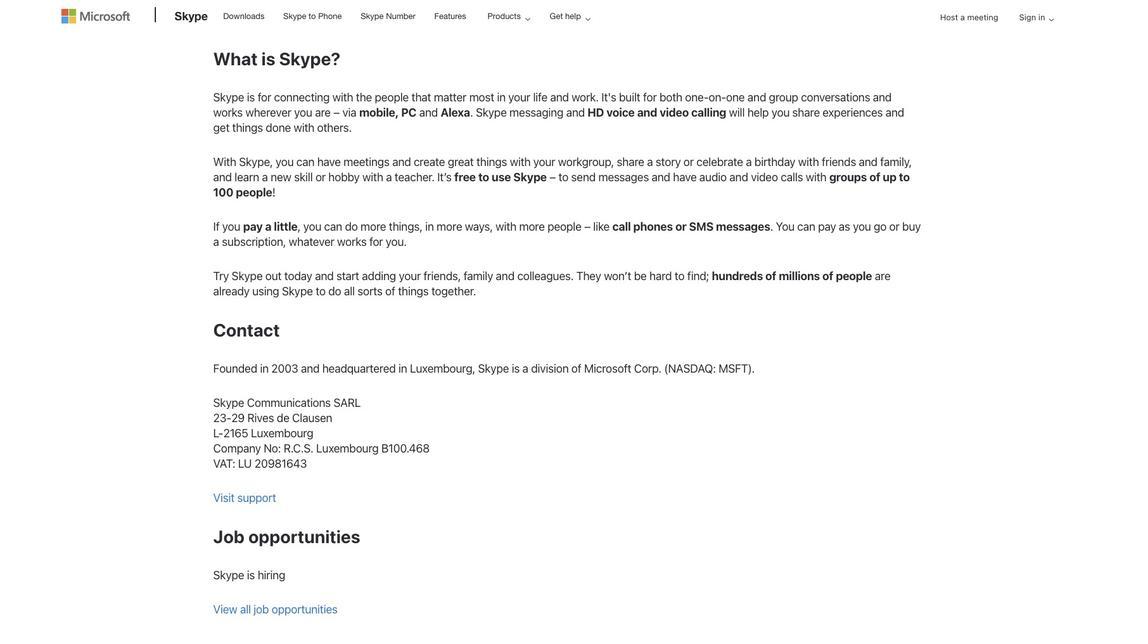 Task type: locate. For each thing, give the bounding box(es) containing it.
audio
[[700, 170, 727, 184]]

2 vertical spatial things
[[398, 285, 429, 298]]

– left via
[[334, 106, 340, 119]]

others.
[[317, 121, 352, 134]]

is up wherever
[[247, 91, 255, 104]]

your inside skype is for connecting with the people that matter most in your life and work. it's built for both one-on-one and group conversations and works wherever you are – via
[[509, 91, 531, 104]]

you down connecting
[[294, 106, 312, 119]]

to left sorts
[[316, 285, 326, 298]]

your for in
[[509, 91, 531, 104]]

things inside will help you share experiences and get things done with others.
[[232, 121, 263, 134]]

. down most
[[470, 106, 473, 119]]

in inside skype is for connecting with the people that matter most in your life and work. it's built for both one-on-one and group conversations and works wherever you are – via
[[497, 91, 506, 104]]

0 horizontal spatial more
[[361, 220, 386, 233]]

one
[[726, 91, 745, 104]]

find;
[[688, 269, 709, 283]]

have down the story in the right top of the page
[[673, 170, 697, 184]]

0 vertical spatial have
[[317, 155, 341, 169]]

little
[[274, 220, 298, 233]]

all inside are already using skype to do all sorts of things together.
[[344, 285, 355, 298]]

1 vertical spatial are
[[875, 269, 891, 283]]

1 vertical spatial things
[[477, 155, 507, 169]]

1 vertical spatial video
[[751, 170, 778, 184]]

corp.
[[634, 362, 662, 375]]

share inside will help you share experiences and get things done with others.
[[793, 106, 820, 119]]

hiring
[[258, 568, 285, 582]]

0 vertical spatial things
[[232, 121, 263, 134]]

2165
[[223, 426, 248, 440]]

have inside with skype, you can have meetings and create great things with your workgroup, share a story or celebrate a birthday with friends and family, and learn a new skill or hobby with a teacher. it's
[[317, 155, 341, 169]]

story
[[656, 155, 681, 169]]

works inside skype is for connecting with the people that matter most in your life and work. it's built for both one-on-one and group conversations and works wherever you are – via
[[213, 106, 243, 119]]

1 horizontal spatial for
[[369, 235, 383, 248]]

video down both at top
[[660, 106, 689, 119]]

with skype, you can have meetings and create great things with your workgroup, share a story or celebrate a birthday with friends and family, and learn a new skill or hobby with a teacher. it's
[[213, 155, 912, 184]]

your for with
[[534, 155, 556, 169]]

0 horizontal spatial can
[[297, 155, 315, 169]]

video down birthday at the right of the page
[[751, 170, 778, 184]]

and right life
[[550, 91, 569, 104]]

to inside are already using skype to do all sorts of things together.
[[316, 285, 326, 298]]

do down the start
[[328, 285, 341, 298]]

things,
[[389, 220, 423, 233]]

to inside groups of up to 100 people
[[899, 170, 910, 184]]

2 more from the left
[[437, 220, 462, 233]]

0 horizontal spatial are
[[315, 106, 331, 119]]

in
[[1039, 12, 1046, 22], [497, 91, 506, 104], [425, 220, 434, 233], [260, 362, 269, 375], [399, 362, 407, 375]]

and
[[550, 91, 569, 104], [748, 91, 766, 104], [873, 91, 892, 104], [419, 106, 438, 119], [566, 106, 585, 119], [637, 106, 657, 119], [886, 106, 905, 119], [392, 155, 411, 169], [859, 155, 878, 169], [213, 170, 232, 184], [652, 170, 671, 184], [730, 170, 748, 184], [315, 269, 334, 283], [496, 269, 515, 283], [301, 362, 320, 375]]

view all job opportunities link
[[213, 603, 338, 616]]

work.
[[572, 91, 599, 104]]

start
[[337, 269, 359, 283]]

pay inside . you can pay as you go or buy a subscription, whatever works for you.
[[818, 220, 836, 233]]

– left send
[[550, 170, 556, 184]]

share up free to use skype – to send messages and have audio and video calls with
[[617, 155, 645, 169]]

to left use at the left top of page
[[478, 170, 489, 184]]

can inside . you can pay as you go or buy a subscription, whatever works for you.
[[798, 220, 816, 233]]

0 vertical spatial luxembourg
[[251, 426, 313, 440]]

do up the start
[[345, 220, 358, 233]]

with right "ways,"
[[496, 220, 517, 233]]

do inside are already using skype to do all sorts of things together.
[[328, 285, 341, 298]]

division
[[531, 362, 569, 375]]

are down go
[[875, 269, 891, 283]]

2 vertical spatial your
[[399, 269, 421, 283]]

sign in
[[1020, 12, 1046, 22]]

skype up view
[[213, 568, 244, 582]]

1 horizontal spatial pay
[[818, 220, 836, 233]]

messages right send
[[599, 170, 649, 184]]

clausen
[[292, 411, 332, 425]]

0 vertical spatial –
[[334, 106, 340, 119]]

0 horizontal spatial messages
[[599, 170, 649, 184]]

luxembourg down sarl
[[316, 442, 379, 455]]

skype left number
[[361, 11, 384, 21]]

lu
[[238, 457, 252, 470]]

free to use skype – to send messages and have audio and video calls with
[[455, 170, 830, 184]]

1 horizontal spatial your
[[509, 91, 531, 104]]

0 vertical spatial .
[[470, 106, 473, 119]]

to left phone
[[309, 11, 316, 21]]

your inside with skype, you can have meetings and create great things with your workgroup, share a story or celebrate a birthday with friends and family, and learn a new skill or hobby with a teacher. it's
[[534, 155, 556, 169]]

colleagues.
[[517, 269, 574, 283]]

1 vertical spatial share
[[617, 155, 645, 169]]

sarl
[[334, 396, 361, 409]]

skype left phone
[[283, 11, 306, 21]]

skype left the downloads link
[[175, 9, 208, 23]]

1 vertical spatial your
[[534, 155, 556, 169]]

1 horizontal spatial messages
[[716, 220, 771, 233]]

calls
[[781, 170, 803, 184]]

things down wherever
[[232, 121, 263, 134]]

you
[[776, 220, 795, 233]]

help for get
[[565, 11, 581, 21]]

is
[[262, 48, 275, 69], [247, 91, 255, 104], [512, 362, 520, 375], [247, 568, 255, 582]]

luxembourg,
[[410, 362, 475, 375]]

1 vertical spatial do
[[328, 285, 341, 298]]

it's
[[437, 170, 452, 184]]

help inside will help you share experiences and get things done with others.
[[748, 106, 769, 119]]

a left the teacher.
[[386, 170, 392, 184]]

and right experiences
[[886, 106, 905, 119]]

0 horizontal spatial video
[[660, 106, 689, 119]]

1 vertical spatial messages
[[716, 220, 771, 233]]

0 vertical spatial help
[[565, 11, 581, 21]]

skype inside skype communications sarl 23-29 rives de clausen l-2165 luxembourg company no: r.c.s. luxembourg b100.468 vat: lu 20981643
[[213, 396, 244, 409]]

help
[[565, 11, 581, 21], [748, 106, 769, 119]]

things up use at the left top of page
[[477, 155, 507, 169]]

go
[[874, 220, 887, 233]]

and down 'built'
[[637, 106, 657, 119]]

your left life
[[509, 91, 531, 104]]

1 horizontal spatial all
[[344, 285, 355, 298]]

to right up on the right top of the page
[[899, 170, 910, 184]]

1 vertical spatial have
[[673, 170, 697, 184]]

more up you.
[[361, 220, 386, 233]]

0 horizontal spatial your
[[399, 269, 421, 283]]

view
[[213, 603, 237, 616]]

and left the start
[[315, 269, 334, 283]]

you right ,
[[303, 220, 321, 233]]

2 horizontal spatial for
[[643, 91, 657, 104]]

is inside skype is for connecting with the people that matter most in your life and work. it's built for both one-on-one and group conversations and works wherever you are – via
[[247, 91, 255, 104]]

get
[[550, 11, 563, 21]]

to inside skype to phone link
[[309, 11, 316, 21]]

luxembourg down de
[[251, 426, 313, 440]]

menu bar
[[61, 1, 1075, 67]]

a down if
[[213, 235, 219, 248]]

microsoft image
[[61, 9, 130, 23]]

get help button
[[539, 1, 601, 32]]

and down that at the left
[[419, 106, 438, 119]]

23-
[[213, 411, 231, 425]]

help inside 'dropdown button'
[[565, 11, 581, 21]]

0 vertical spatial all
[[344, 285, 355, 298]]

0 horizontal spatial help
[[565, 11, 581, 21]]

conversations
[[801, 91, 871, 104]]

of
[[870, 170, 881, 184], [766, 269, 777, 283], [823, 269, 834, 283], [385, 285, 395, 298], [572, 362, 582, 375]]

skype up the 'get'
[[213, 91, 244, 104]]

1 vertical spatial all
[[240, 603, 251, 616]]

and right 2003
[[301, 362, 320, 375]]

video
[[660, 106, 689, 119], [751, 170, 778, 184]]

and inside will help you share experiences and get things done with others.
[[886, 106, 905, 119]]

a left 'little'
[[265, 220, 271, 233]]

of left up on the right top of the page
[[870, 170, 881, 184]]

company
[[213, 442, 261, 455]]

more up try skype out today and start adding your friends, family and colleagues. they won't be hard to find; hundreds of millions of people
[[519, 220, 545, 233]]

what
[[213, 48, 258, 69]]

mobile, pc and alexa . skype messaging and hd voice and video calling
[[359, 106, 727, 119]]

help right will
[[748, 106, 769, 119]]

is for hiring
[[247, 568, 255, 582]]

do
[[345, 220, 358, 233], [328, 285, 341, 298]]

0 horizontal spatial pay
[[243, 220, 263, 233]]

visit
[[213, 491, 235, 504]]

all
[[344, 285, 355, 298], [240, 603, 251, 616]]

can right you
[[798, 220, 816, 233]]

2 pay from the left
[[818, 220, 836, 233]]

your up groups of up to 100 people
[[534, 155, 556, 169]]

2 horizontal spatial can
[[798, 220, 816, 233]]

groups of up to 100 people
[[213, 170, 910, 199]]

opportunities up hiring
[[248, 526, 360, 547]]

0 vertical spatial do
[[345, 220, 358, 233]]

create
[[414, 155, 445, 169]]

0 horizontal spatial do
[[328, 285, 341, 298]]

help right get
[[565, 11, 581, 21]]

0 horizontal spatial things
[[232, 121, 263, 134]]

are
[[315, 106, 331, 119], [875, 269, 891, 283]]

things for do
[[398, 285, 429, 298]]

with
[[213, 155, 236, 169]]

0 vertical spatial opportunities
[[248, 526, 360, 547]]

2 horizontal spatial more
[[519, 220, 545, 233]]

1 horizontal spatial share
[[793, 106, 820, 119]]

are up others.
[[315, 106, 331, 119]]

– left "like"
[[584, 220, 591, 233]]

skype inside are already using skype to do all sorts of things together.
[[282, 285, 313, 298]]

1 horizontal spatial works
[[337, 235, 367, 248]]

1 vertical spatial works
[[337, 235, 367, 248]]

0 horizontal spatial all
[[240, 603, 251, 616]]

with
[[333, 91, 353, 104], [294, 121, 315, 134], [510, 155, 531, 169], [798, 155, 819, 169], [363, 170, 383, 184], [806, 170, 827, 184], [496, 220, 517, 233]]

0 horizontal spatial –
[[334, 106, 340, 119]]

things inside with skype, you can have meetings and create great things with your workgroup, share a story or celebrate a birthday with friends and family, and learn a new skill or hobby with a teacher. it's
[[477, 155, 507, 169]]

1 horizontal spatial more
[[437, 220, 462, 233]]

and down "work."
[[566, 106, 585, 119]]

0 horizontal spatial luxembourg
[[251, 426, 313, 440]]

can up the skill
[[297, 155, 315, 169]]

0 vertical spatial share
[[793, 106, 820, 119]]

things down friends,
[[398, 285, 429, 298]]

all left job
[[240, 603, 251, 616]]

have
[[317, 155, 341, 169], [673, 170, 697, 184]]

more
[[361, 220, 386, 233], [437, 220, 462, 233], [519, 220, 545, 233]]

and right 'family'
[[496, 269, 515, 283]]

1 vertical spatial help
[[748, 106, 769, 119]]

free
[[455, 170, 476, 184]]

messages right sms
[[716, 220, 771, 233]]

features
[[434, 11, 466, 21]]

things
[[232, 121, 263, 134], [477, 155, 507, 169], [398, 285, 429, 298]]

2003
[[271, 362, 298, 375]]

1 horizontal spatial are
[[875, 269, 891, 283]]

no:
[[264, 442, 281, 455]]

a inside menu bar
[[961, 12, 965, 22]]

works up the start
[[337, 235, 367, 248]]

2 vertical spatial –
[[584, 220, 591, 233]]

can up whatever
[[324, 220, 342, 233]]

share inside with skype, you can have meetings and create great things with your workgroup, share a story or celebrate a birthday with friends and family, and learn a new skill or hobby with a teacher. it's
[[617, 155, 645, 169]]

people down learn
[[236, 186, 272, 199]]

2 horizontal spatial –
[[584, 220, 591, 233]]

you inside skype is for connecting with the people that matter most in your life and work. it's built for both one-on-one and group conversations and works wherever you are – via
[[294, 106, 312, 119]]

skype up the already in the top left of the page
[[232, 269, 263, 283]]

with right calls in the top right of the page
[[806, 170, 827, 184]]

family
[[464, 269, 493, 283]]

or right go
[[890, 220, 900, 233]]

you up new
[[276, 155, 294, 169]]

whatever
[[289, 235, 335, 248]]

0 vertical spatial are
[[315, 106, 331, 119]]

0 horizontal spatial share
[[617, 155, 645, 169]]

0 vertical spatial messages
[[599, 170, 649, 184]]

de
[[277, 411, 290, 425]]

hundreds
[[712, 269, 763, 283]]

0 vertical spatial your
[[509, 91, 531, 104]]

. you can pay as you go or buy a subscription, whatever works for you.
[[213, 220, 921, 248]]

. left you
[[771, 220, 773, 233]]

. inside . you can pay as you go or buy a subscription, whatever works for you.
[[771, 220, 773, 233]]

people inside groups of up to 100 people
[[236, 186, 272, 199]]

skype is for connecting with the people that matter most in your life and work. it's built for both one-on-one and group conversations and works wherever you are – via
[[213, 91, 892, 119]]

skype link
[[168, 1, 214, 35]]

in right most
[[497, 91, 506, 104]]

products button
[[477, 1, 541, 32]]

buy
[[903, 220, 921, 233]]

to left find;
[[675, 269, 685, 283]]

host a meeting link
[[930, 1, 1009, 34]]

opportunities right job
[[272, 603, 338, 616]]

skype up 23-
[[213, 396, 244, 409]]

visit support link
[[213, 491, 276, 504]]

works up the 'get'
[[213, 106, 243, 119]]

2 horizontal spatial your
[[534, 155, 556, 169]]

1 vertical spatial .
[[771, 220, 773, 233]]

is left hiring
[[247, 568, 255, 582]]

more left "ways,"
[[437, 220, 462, 233]]

features link
[[429, 1, 472, 31]]

alexa
[[441, 106, 470, 119]]

1 horizontal spatial things
[[398, 285, 429, 298]]

people left "like"
[[548, 220, 582, 233]]

2 horizontal spatial things
[[477, 155, 507, 169]]

0 horizontal spatial have
[[317, 155, 341, 169]]

pay left as
[[818, 220, 836, 233]]

meeting
[[968, 12, 999, 22]]

arrow down image
[[1044, 12, 1059, 27]]

your
[[509, 91, 531, 104], [534, 155, 556, 169], [399, 269, 421, 283]]

0 horizontal spatial works
[[213, 106, 243, 119]]

all down the start
[[344, 285, 355, 298]]

1 horizontal spatial do
[[345, 220, 358, 233]]

voice
[[607, 106, 635, 119]]

things inside are already using skype to do all sorts of things together.
[[398, 285, 429, 298]]

a right host
[[961, 12, 965, 22]]

pay up subscription,
[[243, 220, 263, 233]]

have up hobby
[[317, 155, 341, 169]]

0 vertical spatial works
[[213, 106, 243, 119]]

1 horizontal spatial help
[[748, 106, 769, 119]]

1 horizontal spatial .
[[771, 220, 773, 233]]

1 horizontal spatial luxembourg
[[316, 442, 379, 455]]

that
[[412, 91, 431, 104]]

1 horizontal spatial –
[[550, 170, 556, 184]]

1 horizontal spatial have
[[673, 170, 697, 184]]



Task type: describe. For each thing, give the bounding box(es) containing it.
people down as
[[836, 269, 872, 283]]

things for meetings
[[477, 155, 507, 169]]

or right the skill
[[316, 170, 326, 184]]

in right sign
[[1039, 12, 1046, 22]]

will help you share experiences and get things done with others.
[[213, 106, 905, 134]]

in right things,
[[425, 220, 434, 233]]

for inside . you can pay as you go or buy a subscription, whatever works for you.
[[369, 235, 383, 248]]

as
[[839, 220, 851, 233]]

meetings
[[344, 155, 390, 169]]

hobby
[[329, 170, 360, 184]]

headquartered
[[322, 362, 396, 375]]

skype inside skype to phone link
[[283, 11, 306, 21]]

skype inside skype link
[[175, 9, 208, 23]]

of left millions
[[766, 269, 777, 283]]

subscription,
[[222, 235, 286, 248]]

you inside with skype, you can have meetings and create great things with your workgroup, share a story or celebrate a birthday with friends and family, and learn a new skill or hobby with a teacher. it's
[[276, 155, 294, 169]]

with down the meetings
[[363, 170, 383, 184]]

you right if
[[222, 220, 240, 233]]

try
[[213, 269, 229, 283]]

like
[[593, 220, 610, 233]]

with up calls in the top right of the page
[[798, 155, 819, 169]]

both
[[660, 91, 683, 104]]

are inside are already using skype to do all sorts of things together.
[[875, 269, 891, 283]]

skype right use at the left top of page
[[514, 170, 547, 184]]

phone
[[318, 11, 342, 21]]

are inside skype is for connecting with the people that matter most in your life and work. it's built for both one-on-one and group conversations and works wherever you are – via
[[315, 106, 331, 119]]

people inside skype is for connecting with the people that matter most in your life and work. it's built for both one-on-one and group conversations and works wherever you are – via
[[375, 91, 409, 104]]

29
[[231, 411, 245, 425]]

sorts
[[358, 285, 383, 298]]

support
[[237, 491, 276, 504]]

0 vertical spatial video
[[660, 106, 689, 119]]

pc
[[401, 106, 417, 119]]

out
[[265, 269, 282, 283]]

founded
[[213, 362, 257, 375]]

skype inside skype number link
[[361, 11, 384, 21]]

teacher.
[[395, 170, 435, 184]]

microsoft
[[584, 362, 632, 375]]

a left division
[[523, 362, 529, 375]]

with inside skype is for connecting with the people that matter most in your life and work. it's built for both one-on-one and group conversations and works wherever you are – via
[[333, 91, 353, 104]]

hard
[[650, 269, 672, 283]]

communications
[[247, 396, 331, 409]]

skype number
[[361, 11, 416, 21]]

menu bar containing host a meeting
[[61, 1, 1075, 67]]

host
[[940, 12, 959, 22]]

already
[[213, 285, 250, 298]]

millions
[[779, 269, 820, 283]]

20981643
[[255, 457, 307, 470]]

done
[[266, 121, 291, 134]]

l-
[[213, 426, 223, 440]]

family,
[[881, 155, 912, 169]]

skill
[[294, 170, 313, 184]]

matter
[[434, 91, 467, 104]]

try skype out today and start adding your friends, family and colleagues. they won't be hard to find; hundreds of millions of people
[[213, 269, 872, 283]]

skype inside skype is for connecting with the people that matter most in your life and work. it's built for both one-on-one and group conversations and works wherever you are – via
[[213, 91, 244, 104]]

if you pay a little , you can do more things, in more ways, with more people – like call phones or sms messages
[[213, 220, 771, 233]]

and up experiences
[[873, 91, 892, 104]]

and down celebrate
[[730, 170, 748, 184]]

skype is hiring
[[213, 568, 285, 582]]

downloads
[[223, 11, 265, 21]]

skype number link
[[355, 1, 421, 31]]

or left sms
[[676, 220, 687, 233]]

job
[[254, 603, 269, 616]]

a left birthday at the right of the page
[[746, 155, 752, 169]]

experiences
[[823, 106, 883, 119]]

help for will
[[748, 106, 769, 119]]

of right division
[[572, 362, 582, 375]]

skype down most
[[476, 106, 507, 119]]

msft).
[[719, 362, 755, 375]]

learn
[[235, 170, 259, 184]]

1 vertical spatial opportunities
[[272, 603, 338, 616]]

the
[[356, 91, 372, 104]]

b100.468
[[382, 442, 430, 455]]

and down the story in the right top of the page
[[652, 170, 671, 184]]

adding
[[362, 269, 396, 283]]

and up the teacher.
[[392, 155, 411, 169]]

0 horizontal spatial .
[[470, 106, 473, 119]]

a inside . you can pay as you go or buy a subscription, whatever works for you.
[[213, 235, 219, 248]]

one-
[[685, 91, 709, 104]]

of inside are already using skype to do all sorts of things together.
[[385, 285, 395, 298]]

with inside will help you share experiences and get things done with others.
[[294, 121, 315, 134]]

founded in 2003 and headquartered in luxembourg, skype is a division of microsoft corp. (nasdaq: msft).
[[213, 362, 755, 375]]

in left 2003
[[260, 362, 269, 375]]

and up 100
[[213, 170, 232, 184]]

phones
[[634, 220, 673, 233]]

r.c.s.
[[284, 442, 314, 455]]

1 horizontal spatial video
[[751, 170, 778, 184]]

calling
[[692, 106, 727, 119]]

get help
[[550, 11, 581, 21]]

skype?
[[279, 48, 341, 69]]

contact
[[213, 319, 280, 340]]

in left luxembourg,
[[399, 362, 407, 375]]

ways,
[[465, 220, 493, 233]]

view all job opportunities
[[213, 603, 338, 616]]

and right one
[[748, 91, 766, 104]]

of inside groups of up to 100 people
[[870, 170, 881, 184]]

skype right luxembourg,
[[478, 362, 509, 375]]

number
[[386, 11, 416, 21]]

via
[[343, 106, 357, 119]]

hd
[[588, 106, 604, 119]]

!
[[272, 186, 275, 199]]

you inside . you can pay as you go or buy a subscription, whatever works for you.
[[853, 220, 871, 233]]

a up free to use skype – to send messages and have audio and video calls with
[[647, 155, 653, 169]]

job opportunities
[[213, 526, 360, 547]]

1 pay from the left
[[243, 220, 263, 233]]

works inside . you can pay as you go or buy a subscription, whatever works for you.
[[337, 235, 367, 248]]

life
[[533, 91, 548, 104]]

messaging
[[510, 106, 564, 119]]

products
[[488, 11, 521, 21]]

of right millions
[[823, 269, 834, 283]]

are already using skype to do all sorts of things together.
[[213, 269, 891, 298]]

sign
[[1020, 12, 1037, 22]]

1 vertical spatial luxembourg
[[316, 442, 379, 455]]

friends,
[[424, 269, 461, 283]]

visit support
[[213, 491, 276, 504]]

0 horizontal spatial for
[[258, 91, 271, 104]]

3 more from the left
[[519, 220, 545, 233]]

is left division
[[512, 362, 520, 375]]

friends
[[822, 155, 856, 169]]

or inside . you can pay as you go or buy a subscription, whatever works for you.
[[890, 220, 900, 233]]

connecting
[[274, 91, 330, 104]]

sms
[[689, 220, 714, 233]]

host a meeting
[[940, 12, 999, 22]]

can inside with skype, you can have meetings and create great things with your workgroup, share a story or celebrate a birthday with friends and family, and learn a new skill or hobby with a teacher. it's
[[297, 155, 315, 169]]

vat:
[[213, 457, 235, 470]]

celebrate
[[697, 155, 743, 169]]

a left new
[[262, 170, 268, 184]]

and up groups
[[859, 155, 878, 169]]

with up use at the left top of page
[[510, 155, 531, 169]]

or right the story in the right top of the page
[[684, 155, 694, 169]]

great
[[448, 155, 474, 169]]

1 vertical spatial –
[[550, 170, 556, 184]]

is for for
[[247, 91, 255, 104]]

up
[[883, 170, 897, 184]]

birthday
[[755, 155, 796, 169]]

– inside skype is for connecting with the people that matter most in your life and work. it's built for both one-on-one and group conversations and works wherever you are – via
[[334, 106, 340, 119]]

you.
[[386, 235, 407, 248]]

to left send
[[559, 170, 569, 184]]

is for skype?
[[262, 48, 275, 69]]

1 more from the left
[[361, 220, 386, 233]]

1 horizontal spatial can
[[324, 220, 342, 233]]

sign in link
[[1009, 1, 1059, 34]]

what is skype?
[[213, 48, 341, 69]]

you inside will help you share experiences and get things done with others.
[[772, 106, 790, 119]]



Task type: vqa. For each thing, say whether or not it's contained in the screenshot.
rightmost ups
no



